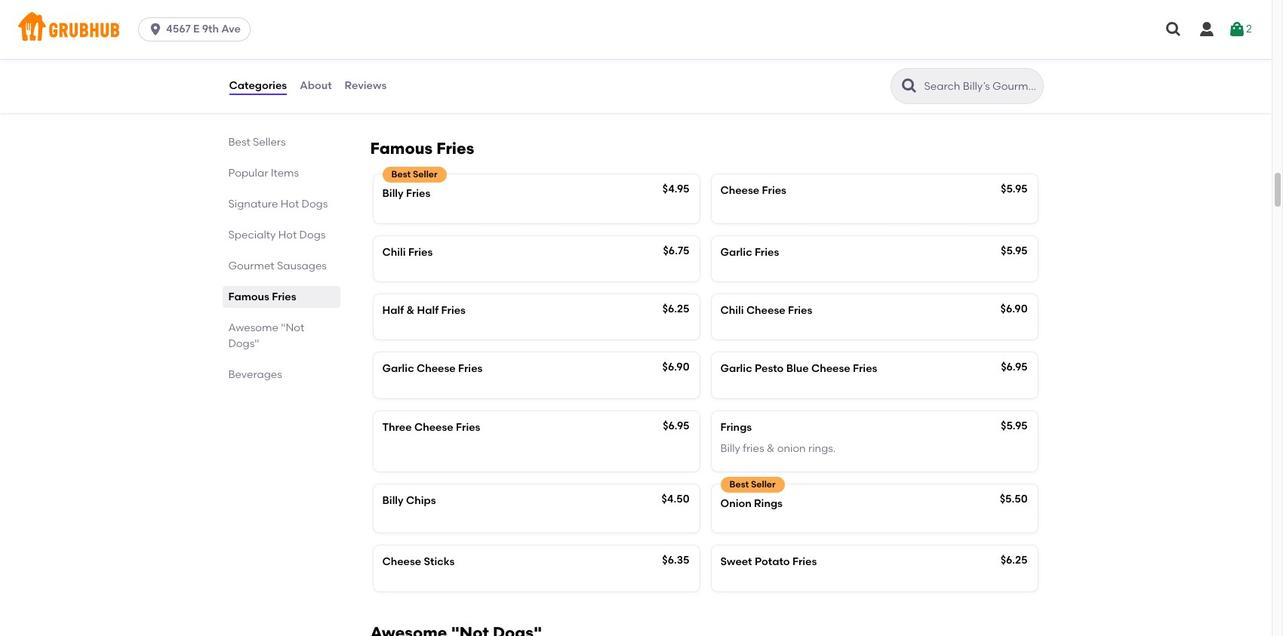 Task type: describe. For each thing, give the bounding box(es) containing it.
a colorado favorite, split, grilled, then stuffed with jalapeños and creamy cheddar, topped with grilled onions & sauerkraut, and brown mustard. button
[[373, 18, 699, 108]]

beverages
[[228, 368, 282, 381]]

$6.35
[[662, 554, 690, 567]]

2 half from the left
[[417, 304, 439, 317]]

cheese right blue
[[812, 363, 851, 375]]

$6.90 for chili cheese fries
[[1001, 303, 1028, 315]]

dogs for specialty hot dogs
[[299, 229, 326, 242]]

onions
[[647, 65, 680, 78]]

svg image for 2
[[1228, 20, 1246, 39]]

1 horizontal spatial &
[[407, 304, 415, 317]]

svg image
[[1198, 20, 1216, 39]]

hot for signature
[[281, 198, 299, 211]]

cheddar,
[[500, 65, 546, 78]]

split,
[[488, 49, 512, 62]]

4567 e 9th ave
[[166, 23, 241, 35]]

2 horizontal spatial &
[[767, 442, 775, 455]]

billy chips
[[382, 495, 436, 507]]

sellers
[[253, 136, 286, 149]]

cheese left sticks
[[382, 556, 421, 569]]

categories button
[[228, 59, 288, 113]]

signature
[[228, 198, 278, 211]]

dogs"
[[228, 337, 259, 350]]

topped
[[548, 65, 586, 78]]

sweet
[[721, 556, 752, 569]]

1 vertical spatial famous fries
[[228, 291, 296, 303]]

garlic cheese fries
[[382, 363, 483, 375]]

$6.90 for garlic cheese fries
[[663, 361, 690, 374]]

chili fries
[[382, 246, 433, 259]]

billy inside best seller billy fries
[[382, 187, 404, 200]]

popular
[[228, 167, 268, 180]]

Search Billy's Gourmet Hot Dogs search field
[[923, 79, 1038, 94]]

garlic for garlic pesto blue cheese fries
[[721, 363, 752, 375]]

fries up best seller billy fries
[[436, 139, 474, 158]]

cheese up pesto at bottom
[[747, 304, 786, 317]]

three
[[382, 421, 412, 434]]

gourmet
[[228, 260, 275, 273]]

specialty
[[228, 229, 276, 242]]

about
[[300, 79, 332, 92]]

colorado
[[393, 49, 441, 62]]

best seller onion rings
[[721, 479, 783, 510]]

4567 e 9th ave button
[[138, 17, 257, 42]]

about button
[[299, 59, 333, 113]]

fries inside best seller billy fries
[[406, 187, 431, 200]]

fries up garlic cheese fries
[[441, 304, 466, 317]]

best for best sellers
[[228, 136, 250, 149]]

best seller billy fries
[[382, 169, 438, 200]]

chili for chili cheese fries
[[721, 304, 744, 317]]

$4.50
[[662, 493, 690, 506]]

sausages
[[277, 260, 327, 273]]

billy for billy chips
[[382, 495, 404, 507]]

brown
[[476, 80, 509, 93]]

cheese fries
[[721, 184, 787, 197]]

cheese right three
[[414, 421, 454, 434]]

fries down garlic cheese fries
[[456, 421, 480, 434]]

onion
[[777, 442, 806, 455]]

1 vertical spatial and
[[454, 80, 474, 93]]

search icon image
[[900, 77, 918, 95]]

cheese up three cheese fries
[[417, 363, 456, 375]]

stuffed
[[577, 49, 612, 62]]

4567
[[166, 23, 191, 35]]

rings.
[[809, 442, 836, 455]]

3 $5.95 from the top
[[1001, 419, 1028, 432]]

sticks
[[424, 556, 455, 569]]

garlic for garlic fries
[[721, 246, 752, 259]]

reviews
[[345, 79, 387, 92]]

$5.50
[[1000, 493, 1028, 506]]

frings
[[721, 421, 752, 434]]

fries up chili cheese fries
[[755, 246, 779, 259]]

e
[[193, 23, 200, 35]]

a colorado favorite, split, grilled, then stuffed with jalapeños and creamy cheddar, topped with grilled onions & sauerkraut, and brown mustard.
[[382, 49, 680, 93]]

& inside "a colorado favorite, split, grilled, then stuffed with jalapeños and creamy cheddar, topped with grilled onions & sauerkraut, and brown mustard."
[[382, 80, 390, 93]]

signature hot dogs
[[228, 198, 328, 211]]

three cheese fries
[[382, 421, 480, 434]]

sweet potato fries
[[721, 556, 817, 569]]



Task type: vqa. For each thing, say whether or not it's contained in the screenshot.


Task type: locate. For each thing, give the bounding box(es) containing it.
svg image
[[1165, 20, 1183, 39], [1228, 20, 1246, 39], [148, 22, 163, 37]]

1 vertical spatial with
[[588, 65, 610, 78]]

&
[[382, 80, 390, 93], [407, 304, 415, 317], [767, 442, 775, 455]]

items
[[271, 167, 299, 180]]

best for best seller billy fries
[[391, 169, 411, 180]]

famous fries up awesome
[[228, 291, 296, 303]]

1 horizontal spatial $6.90
[[1001, 303, 1028, 315]]

$5.95 for garlic fries
[[1001, 244, 1028, 257]]

potato
[[755, 556, 790, 569]]

9th
[[202, 23, 219, 35]]

$6.25 for sweet potato fries
[[1001, 554, 1028, 567]]

popular items
[[228, 167, 299, 180]]

2 vertical spatial billy
[[382, 495, 404, 507]]

fries up "half & half fries"
[[408, 246, 433, 259]]

garlic left pesto at bottom
[[721, 363, 752, 375]]

best
[[228, 136, 250, 149], [391, 169, 411, 180], [730, 479, 749, 490]]

$5.95 for cheese fries
[[1001, 183, 1028, 196]]

svg image for 4567 e 9th ave
[[148, 22, 163, 37]]

best sellers
[[228, 136, 286, 149]]

fries
[[436, 139, 474, 158], [762, 184, 787, 197], [406, 187, 431, 200], [408, 246, 433, 259], [755, 246, 779, 259], [272, 291, 296, 303], [441, 304, 466, 317], [788, 304, 813, 317], [458, 363, 483, 375], [853, 363, 878, 375], [456, 421, 480, 434], [793, 556, 817, 569]]

0 vertical spatial seller
[[413, 169, 438, 180]]

$6.25 for half & half fries
[[663, 303, 690, 315]]

seller inside best seller billy fries
[[413, 169, 438, 180]]

garlic
[[721, 246, 752, 259], [382, 363, 414, 375], [721, 363, 752, 375]]

$6.95 for three cheese fries
[[663, 419, 690, 432]]

chili down garlic fries
[[721, 304, 744, 317]]

fries down "gourmet sausages"
[[272, 291, 296, 303]]

dogs up 'sausages'
[[299, 229, 326, 242]]

gourmet sausages
[[228, 260, 327, 273]]

0 vertical spatial with
[[615, 49, 636, 62]]

dogs up specialty hot dogs
[[302, 198, 328, 211]]

1 vertical spatial billy
[[721, 442, 741, 455]]

& down jalapeños
[[382, 80, 390, 93]]

famous
[[370, 139, 433, 158], [228, 291, 269, 303]]

hot down signature hot dogs
[[278, 229, 297, 242]]

2 vertical spatial &
[[767, 442, 775, 455]]

0 horizontal spatial svg image
[[148, 22, 163, 37]]

jalapeños
[[382, 65, 433, 78]]

sauerkraut,
[[393, 80, 451, 93]]

cheese up garlic fries
[[721, 184, 760, 197]]

famous up best seller billy fries
[[370, 139, 433, 158]]

0 horizontal spatial $6.95
[[663, 419, 690, 432]]

fries right blue
[[853, 363, 878, 375]]

0 vertical spatial hot
[[281, 198, 299, 211]]

garlic up three
[[382, 363, 414, 375]]

favorite,
[[444, 49, 485, 62]]

creamy
[[458, 65, 497, 78]]

2
[[1246, 23, 1252, 35]]

1 vertical spatial $6.95
[[663, 419, 690, 432]]

dogs
[[302, 198, 328, 211], [299, 229, 326, 242]]

0 horizontal spatial &
[[382, 80, 390, 93]]

chili cheese fries
[[721, 304, 813, 317]]

garlic right $6.75
[[721, 246, 752, 259]]

$6.25 down $6.75
[[663, 303, 690, 315]]

$6.25 down the "$5.50"
[[1001, 554, 1028, 567]]

famous fries up best seller billy fries
[[370, 139, 474, 158]]

half
[[382, 304, 404, 317], [417, 304, 439, 317]]

main navigation navigation
[[0, 0, 1272, 59]]

and
[[435, 65, 456, 78], [454, 80, 474, 93]]

svg image left svg icon
[[1165, 20, 1183, 39]]

billy up chili fries
[[382, 187, 404, 200]]

1 vertical spatial best
[[391, 169, 411, 180]]

0 vertical spatial &
[[382, 80, 390, 93]]

seller
[[413, 169, 438, 180], [751, 479, 776, 490]]

1 horizontal spatial best
[[391, 169, 411, 180]]

1 horizontal spatial chili
[[721, 304, 744, 317]]

$6.95 for garlic pesto blue cheese fries
[[1001, 361, 1028, 374]]

fries up garlic pesto blue cheese fries
[[788, 304, 813, 317]]

seller for fries
[[413, 169, 438, 180]]

svg image inside 4567 e 9th ave button
[[148, 22, 163, 37]]

cheese
[[721, 184, 760, 197], [747, 304, 786, 317], [417, 363, 456, 375], [812, 363, 851, 375], [414, 421, 454, 434], [382, 556, 421, 569]]

1 horizontal spatial $6.95
[[1001, 361, 1028, 374]]

1 vertical spatial hot
[[278, 229, 297, 242]]

and down creamy
[[454, 80, 474, 93]]

$6.25
[[663, 303, 690, 315], [1001, 554, 1028, 567]]

garlic for garlic cheese fries
[[382, 363, 414, 375]]

chips
[[406, 495, 436, 507]]

billy fries & onion rings.
[[721, 442, 836, 455]]

1 vertical spatial $6.90
[[663, 361, 690, 374]]

1 vertical spatial $5.95
[[1001, 244, 1028, 257]]

0 horizontal spatial $6.25
[[663, 303, 690, 315]]

rings
[[754, 498, 783, 510]]

mustard.
[[511, 80, 557, 93]]

2 vertical spatial $5.95
[[1001, 419, 1028, 432]]

famous fries
[[370, 139, 474, 158], [228, 291, 296, 303]]

$5.95
[[1001, 183, 1028, 196], [1001, 244, 1028, 257], [1001, 419, 1028, 432]]

awesome
[[228, 322, 278, 334]]

$4.95
[[663, 183, 690, 196]]

best inside best seller onion rings
[[730, 479, 749, 490]]

with up grilled
[[615, 49, 636, 62]]

chili for chili fries
[[382, 246, 406, 259]]

ave
[[221, 23, 241, 35]]

half up garlic cheese fries
[[417, 304, 439, 317]]

billy
[[382, 187, 404, 200], [721, 442, 741, 455], [382, 495, 404, 507]]

awesome "not dogs"
[[228, 322, 304, 350]]

hot
[[281, 198, 299, 211], [278, 229, 297, 242]]

1 $5.95 from the top
[[1001, 183, 1028, 196]]

a
[[382, 49, 390, 62]]

0 vertical spatial and
[[435, 65, 456, 78]]

1 horizontal spatial svg image
[[1165, 20, 1183, 39]]

fries
[[743, 442, 764, 455]]

then
[[551, 49, 574, 62]]

fries up chili fries
[[406, 187, 431, 200]]

reviews button
[[344, 59, 387, 113]]

hot down items
[[281, 198, 299, 211]]

fries up garlic fries
[[762, 184, 787, 197]]

"not
[[281, 322, 304, 334]]

$6.90
[[1001, 303, 1028, 315], [663, 361, 690, 374]]

billy for billy fries & onion rings.
[[721, 442, 741, 455]]

1 vertical spatial chili
[[721, 304, 744, 317]]

hot for specialty
[[278, 229, 297, 242]]

fries up three cheese fries
[[458, 363, 483, 375]]

onion
[[721, 498, 752, 510]]

0 horizontal spatial half
[[382, 304, 404, 317]]

1 vertical spatial dogs
[[299, 229, 326, 242]]

seller for rings
[[751, 479, 776, 490]]

half down chili fries
[[382, 304, 404, 317]]

grilled
[[612, 65, 644, 78]]

0 vertical spatial famous fries
[[370, 139, 474, 158]]

0 vertical spatial famous
[[370, 139, 433, 158]]

1 horizontal spatial with
[[615, 49, 636, 62]]

half & half fries
[[382, 304, 466, 317]]

0 horizontal spatial with
[[588, 65, 610, 78]]

1 horizontal spatial $6.25
[[1001, 554, 1028, 567]]

0 vertical spatial $6.25
[[663, 303, 690, 315]]

0 vertical spatial $5.95
[[1001, 183, 1028, 196]]

0 horizontal spatial famous fries
[[228, 291, 296, 303]]

svg image inside 2 button
[[1228, 20, 1246, 39]]

0 vertical spatial chili
[[382, 246, 406, 259]]

pesto
[[755, 363, 784, 375]]

seller inside best seller onion rings
[[751, 479, 776, 490]]

fries right potato
[[793, 556, 817, 569]]

0 vertical spatial dogs
[[302, 198, 328, 211]]

2 vertical spatial best
[[730, 479, 749, 490]]

1 vertical spatial famous
[[228, 291, 269, 303]]

1 half from the left
[[382, 304, 404, 317]]

svg image right svg icon
[[1228, 20, 1246, 39]]

garlic fries
[[721, 246, 779, 259]]

& down chili fries
[[407, 304, 415, 317]]

0 vertical spatial best
[[228, 136, 250, 149]]

grilled,
[[514, 49, 549, 62]]

best for best seller onion rings
[[730, 479, 749, 490]]

0 vertical spatial billy
[[382, 187, 404, 200]]

2 $5.95 from the top
[[1001, 244, 1028, 257]]

svg image left 4567
[[148, 22, 163, 37]]

cheese sticks
[[382, 556, 455, 569]]

1 vertical spatial seller
[[751, 479, 776, 490]]

0 horizontal spatial seller
[[413, 169, 438, 180]]

0 horizontal spatial best
[[228, 136, 250, 149]]

famous down gourmet
[[228, 291, 269, 303]]

$6.95
[[1001, 361, 1028, 374], [663, 419, 690, 432]]

0 horizontal spatial $6.90
[[663, 361, 690, 374]]

& right fries
[[767, 442, 775, 455]]

best inside best seller billy fries
[[391, 169, 411, 180]]

with
[[615, 49, 636, 62], [588, 65, 610, 78]]

0 horizontal spatial chili
[[382, 246, 406, 259]]

with down stuffed
[[588, 65, 610, 78]]

blue
[[786, 363, 809, 375]]

1 horizontal spatial famous fries
[[370, 139, 474, 158]]

categories
[[229, 79, 287, 92]]

chili
[[382, 246, 406, 259], [721, 304, 744, 317]]

billy left chips
[[382, 495, 404, 507]]

$6.75
[[663, 244, 690, 257]]

and down favorite,
[[435, 65, 456, 78]]

1 vertical spatial $6.25
[[1001, 554, 1028, 567]]

chili up "half & half fries"
[[382, 246, 406, 259]]

0 vertical spatial $6.90
[[1001, 303, 1028, 315]]

0 horizontal spatial famous
[[228, 291, 269, 303]]

garlic pesto blue cheese fries
[[721, 363, 878, 375]]

0 vertical spatial $6.95
[[1001, 361, 1028, 374]]

billy down frings
[[721, 442, 741, 455]]

dogs for signature hot dogs
[[302, 198, 328, 211]]

1 vertical spatial &
[[407, 304, 415, 317]]

1 horizontal spatial famous
[[370, 139, 433, 158]]

2 horizontal spatial best
[[730, 479, 749, 490]]

1 horizontal spatial seller
[[751, 479, 776, 490]]

2 horizontal spatial svg image
[[1228, 20, 1246, 39]]

1 horizontal spatial half
[[417, 304, 439, 317]]

specialty hot dogs
[[228, 229, 326, 242]]

2 button
[[1228, 16, 1252, 43]]



